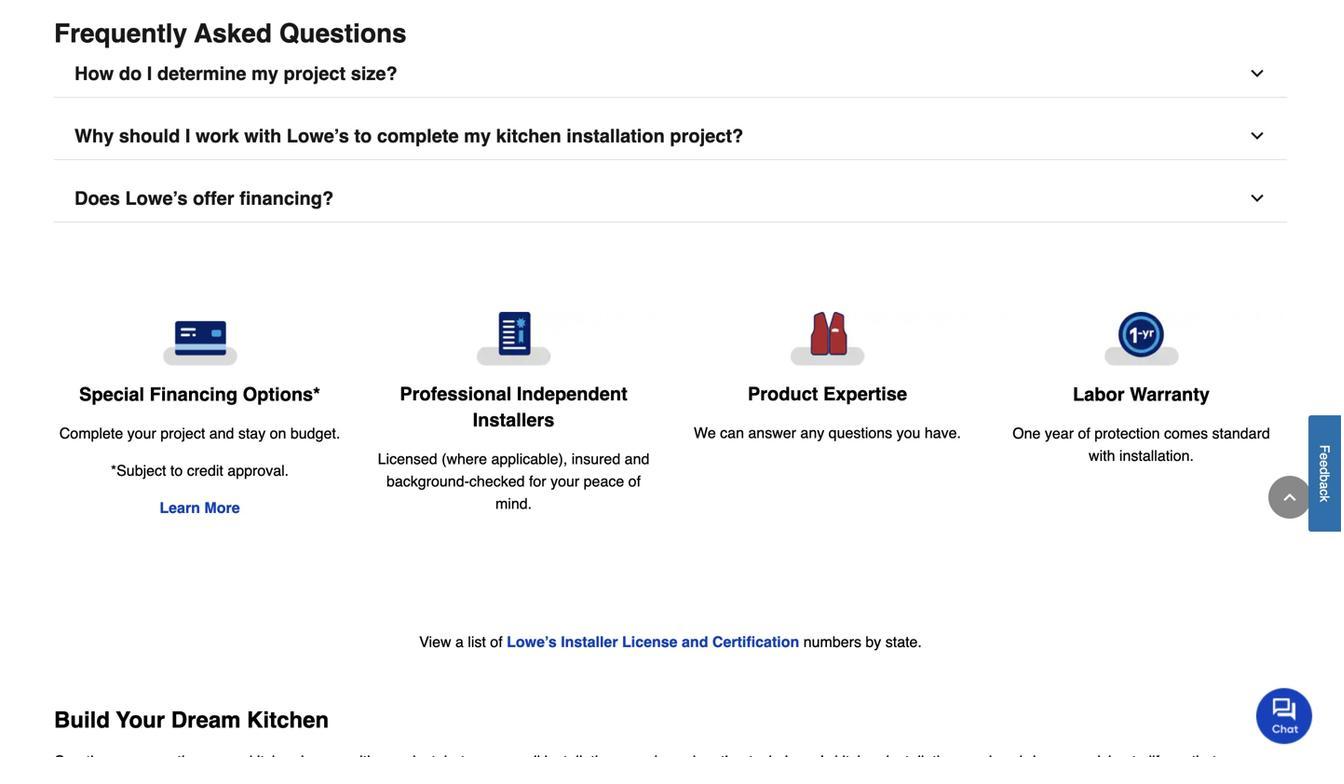Task type: locate. For each thing, give the bounding box(es) containing it.
chevron down image inside the why should i work with lowe's to complete my kitchen installation project? 'button'
[[1249, 127, 1267, 146]]

i
[[147, 63, 152, 85], [185, 126, 191, 147]]

with inside the why should i work with lowe's to complete my kitchen installation project? 'button'
[[244, 126, 282, 147]]

of
[[1079, 425, 1091, 442], [629, 473, 641, 490], [490, 634, 503, 651]]

e up b
[[1318, 460, 1333, 468]]

0 horizontal spatial i
[[147, 63, 152, 85]]

0 horizontal spatial your
[[127, 425, 156, 442]]

c
[[1318, 489, 1333, 496]]

and right license on the bottom
[[682, 634, 709, 651]]

0 vertical spatial with
[[244, 126, 282, 147]]

and right the insured
[[625, 451, 650, 468]]

certification
[[713, 634, 800, 651]]

f e e d b a c k button
[[1309, 415, 1342, 532]]

have.
[[925, 425, 962, 442]]

1 horizontal spatial of
[[629, 473, 641, 490]]

1 vertical spatial your
[[551, 473, 580, 490]]

installation.
[[1120, 447, 1195, 464]]

project inside how do i determine my project size? button
[[284, 63, 346, 85]]

of inside one year of protection comes standard with installation.
[[1079, 425, 1091, 442]]

0 vertical spatial a
[[1318, 482, 1333, 489]]

my
[[252, 63, 279, 85], [464, 126, 491, 147]]

0 horizontal spatial a
[[456, 634, 464, 651]]

budget.
[[291, 425, 340, 442]]

to left 'complete'
[[354, 126, 372, 147]]

1 horizontal spatial a
[[1318, 482, 1333, 489]]

stay
[[238, 425, 266, 442]]

0 vertical spatial to
[[354, 126, 372, 147]]

product expertise
[[748, 384, 908, 405]]

on
[[270, 425, 286, 442]]

1 horizontal spatial to
[[354, 126, 372, 147]]

independent
[[517, 384, 628, 405]]

0 vertical spatial of
[[1079, 425, 1091, 442]]

1 vertical spatial of
[[629, 473, 641, 490]]

questions
[[829, 425, 893, 442]]

1 horizontal spatial lowe's
[[287, 126, 349, 147]]

why should i work with lowe's to complete my kitchen installation project? button
[[54, 113, 1288, 160]]

a
[[1318, 482, 1333, 489], [456, 634, 464, 651]]

chevron up image
[[1281, 488, 1300, 507]]

i left work
[[185, 126, 191, 147]]

(where
[[442, 451, 487, 468]]

of right the peace
[[629, 473, 641, 490]]

my down asked
[[252, 63, 279, 85]]

a up k
[[1318, 482, 1333, 489]]

1 horizontal spatial with
[[1089, 447, 1116, 464]]

special
[[79, 384, 145, 405]]

my left kitchen
[[464, 126, 491, 147]]

license
[[623, 634, 678, 651]]

your up *subject
[[127, 425, 156, 442]]

chevron down image for how do i determine my project size?
[[1249, 64, 1267, 83]]

applicable),
[[492, 451, 568, 468]]

k
[[1318, 496, 1333, 502]]

0 horizontal spatial lowe's
[[125, 188, 188, 209]]

2 horizontal spatial and
[[682, 634, 709, 651]]

0 vertical spatial lowe's
[[287, 126, 349, 147]]

0 horizontal spatial and
[[209, 425, 234, 442]]

does
[[75, 188, 120, 209]]

2 e from the top
[[1318, 460, 1333, 468]]

lowe's inside 'button'
[[287, 126, 349, 147]]

1 vertical spatial i
[[185, 126, 191, 147]]

checked
[[470, 473, 525, 490]]

learn
[[160, 499, 200, 517]]

can
[[721, 425, 745, 442]]

licensed (where applicable), insured and background-checked for your peace of mind.
[[378, 451, 650, 513]]

a blue 1-year labor warranty icon. image
[[1000, 312, 1284, 367]]

special financing options*
[[79, 384, 321, 405]]

comes
[[1165, 425, 1209, 442]]

1 horizontal spatial my
[[464, 126, 491, 147]]

a inside button
[[1318, 482, 1333, 489]]

lowe's left "offer"
[[125, 188, 188, 209]]

0 vertical spatial project
[[284, 63, 346, 85]]

1 horizontal spatial and
[[625, 451, 650, 468]]

chat invite button image
[[1257, 688, 1314, 745]]

your right the "for"
[[551, 473, 580, 490]]

a dark blue credit card icon. image
[[58, 312, 342, 367]]

lowe's up financing?
[[287, 126, 349, 147]]

e
[[1318, 453, 1333, 460], [1318, 460, 1333, 468]]

by
[[866, 634, 882, 651]]

financing?
[[240, 188, 334, 209]]

0 horizontal spatial my
[[252, 63, 279, 85]]

0 horizontal spatial with
[[244, 126, 282, 147]]

with inside one year of protection comes standard with installation.
[[1089, 447, 1116, 464]]

project down questions at the top left
[[284, 63, 346, 85]]

e up d
[[1318, 453, 1333, 460]]

any
[[801, 425, 825, 442]]

lowe's inside button
[[125, 188, 188, 209]]

1 vertical spatial and
[[625, 451, 650, 468]]

asked
[[194, 19, 272, 49]]

1 horizontal spatial project
[[284, 63, 346, 85]]

and
[[209, 425, 234, 442], [625, 451, 650, 468], [682, 634, 709, 651]]

installation
[[567, 126, 665, 147]]

work
[[196, 126, 239, 147]]

1 horizontal spatial your
[[551, 473, 580, 490]]

your inside licensed (where applicable), insured and background-checked for your peace of mind.
[[551, 473, 580, 490]]

chevron down image inside how do i determine my project size? button
[[1249, 64, 1267, 83]]

0 vertical spatial i
[[147, 63, 152, 85]]

chevron down image
[[1249, 189, 1267, 208]]

with down protection
[[1089, 447, 1116, 464]]

2 horizontal spatial of
[[1079, 425, 1091, 442]]

1 vertical spatial lowe's
[[125, 188, 188, 209]]

2 vertical spatial and
[[682, 634, 709, 651]]

kitchen
[[247, 708, 329, 733]]

0 vertical spatial my
[[252, 63, 279, 85]]

1 vertical spatial a
[[456, 634, 464, 651]]

1 vertical spatial my
[[464, 126, 491, 147]]

installers
[[473, 410, 555, 431]]

questions
[[279, 19, 407, 49]]

a left list
[[456, 634, 464, 651]]

with right work
[[244, 126, 282, 147]]

to left the credit
[[170, 462, 183, 479]]

of inside licensed (where applicable), insured and background-checked for your peace of mind.
[[629, 473, 641, 490]]

expertise
[[824, 384, 908, 405]]

learn more
[[160, 499, 240, 517]]

chevron down image
[[1249, 64, 1267, 83], [1249, 127, 1267, 146]]

with
[[244, 126, 282, 147], [1089, 447, 1116, 464]]

of right list
[[490, 634, 503, 651]]

you
[[897, 425, 921, 442]]

why
[[75, 126, 114, 147]]

project down financing
[[161, 425, 205, 442]]

1 vertical spatial chevron down image
[[1249, 127, 1267, 146]]

2 vertical spatial lowe's
[[507, 634, 557, 651]]

i inside 'button'
[[185, 126, 191, 147]]

lowe's right list
[[507, 634, 557, 651]]

chevron down image for why should i work with lowe's to complete my kitchen installation project?
[[1249, 127, 1267, 146]]

2 chevron down image from the top
[[1249, 127, 1267, 146]]

i for should
[[185, 126, 191, 147]]

and left stay
[[209, 425, 234, 442]]

we can answer any questions you have.
[[694, 425, 962, 442]]

1 chevron down image from the top
[[1249, 64, 1267, 83]]

0 horizontal spatial project
[[161, 425, 205, 442]]

your
[[127, 425, 156, 442], [551, 473, 580, 490]]

insured
[[572, 451, 621, 468]]

i right do
[[147, 63, 152, 85]]

0 vertical spatial chevron down image
[[1249, 64, 1267, 83]]

1 horizontal spatial i
[[185, 126, 191, 147]]

i inside button
[[147, 63, 152, 85]]

do
[[119, 63, 142, 85]]

complete your project and stay on budget.
[[59, 425, 340, 442]]

f e e d b a c k
[[1318, 445, 1333, 502]]

credit
[[187, 462, 224, 479]]

scroll to top element
[[1269, 476, 1312, 519]]

to
[[354, 126, 372, 147], [170, 462, 183, 479]]

0 vertical spatial your
[[127, 425, 156, 442]]

*subject to credit approval.
[[111, 462, 289, 479]]

of right year
[[1079, 425, 1091, 442]]

professional independent installers
[[400, 384, 628, 431]]

1 vertical spatial with
[[1089, 447, 1116, 464]]

1 vertical spatial to
[[170, 462, 183, 479]]

0 horizontal spatial of
[[490, 634, 503, 651]]

numbers
[[804, 634, 862, 651]]

2 vertical spatial of
[[490, 634, 503, 651]]



Task type: describe. For each thing, give the bounding box(es) containing it.
licensed
[[378, 451, 438, 468]]

lowe's installer license and certification link
[[507, 634, 800, 651]]

offer
[[193, 188, 234, 209]]

size?
[[351, 63, 398, 85]]

mind.
[[496, 496, 532, 513]]

project?
[[670, 126, 744, 147]]

kitchen
[[496, 126, 562, 147]]

how do i determine my project size? button
[[54, 51, 1288, 98]]

protection
[[1095, 425, 1161, 442]]

one
[[1013, 425, 1041, 442]]

a dark blue background check icon. image
[[372, 312, 656, 366]]

does lowe's offer financing? button
[[54, 175, 1288, 223]]

warranty
[[1130, 384, 1211, 405]]

*subject
[[111, 462, 166, 479]]

should
[[119, 126, 180, 147]]

peace
[[584, 473, 625, 490]]

year
[[1046, 425, 1075, 442]]

2 horizontal spatial lowe's
[[507, 634, 557, 651]]

f
[[1318, 445, 1333, 453]]

frequently asked questions
[[54, 19, 407, 49]]

answer
[[749, 425, 797, 442]]

b
[[1318, 475, 1333, 482]]

i for do
[[147, 63, 152, 85]]

background-
[[387, 473, 470, 490]]

my inside 'button'
[[464, 126, 491, 147]]

how
[[75, 63, 114, 85]]

labor
[[1074, 384, 1125, 405]]

options*
[[243, 384, 321, 405]]

a lowe's red vest icon. image
[[686, 312, 970, 366]]

to inside 'button'
[[354, 126, 372, 147]]

0 vertical spatial and
[[209, 425, 234, 442]]

my inside button
[[252, 63, 279, 85]]

more
[[204, 499, 240, 517]]

state.
[[886, 634, 922, 651]]

learn more link
[[160, 499, 240, 517]]

build your dream kitchen
[[54, 708, 329, 733]]

why should i work with lowe's to complete my kitchen installation project?
[[75, 126, 744, 147]]

professional
[[400, 384, 512, 405]]

0 horizontal spatial to
[[170, 462, 183, 479]]

and inside licensed (where applicable), insured and background-checked for your peace of mind.
[[625, 451, 650, 468]]

we
[[694, 425, 716, 442]]

for
[[529, 473, 547, 490]]

approval.
[[228, 462, 289, 479]]

1 vertical spatial project
[[161, 425, 205, 442]]

list
[[468, 634, 486, 651]]

dream
[[171, 708, 241, 733]]

installer
[[561, 634, 618, 651]]

1 e from the top
[[1318, 453, 1333, 460]]

one year of protection comes standard with installation.
[[1013, 425, 1271, 464]]

does lowe's offer financing?
[[75, 188, 334, 209]]

determine
[[157, 63, 246, 85]]

complete
[[59, 425, 123, 442]]

product
[[748, 384, 819, 405]]

financing
[[150, 384, 238, 405]]

view a list of lowe's installer license and certification numbers by state.
[[419, 634, 922, 651]]

standard
[[1213, 425, 1271, 442]]

d
[[1318, 468, 1333, 475]]

complete
[[377, 126, 459, 147]]

how do i determine my project size?
[[75, 63, 398, 85]]

labor warranty
[[1074, 384, 1211, 405]]

build
[[54, 708, 110, 733]]

view
[[419, 634, 452, 651]]

your
[[116, 708, 165, 733]]

frequently
[[54, 19, 187, 49]]



Task type: vqa. For each thing, say whether or not it's contained in the screenshot.
preserve
no



